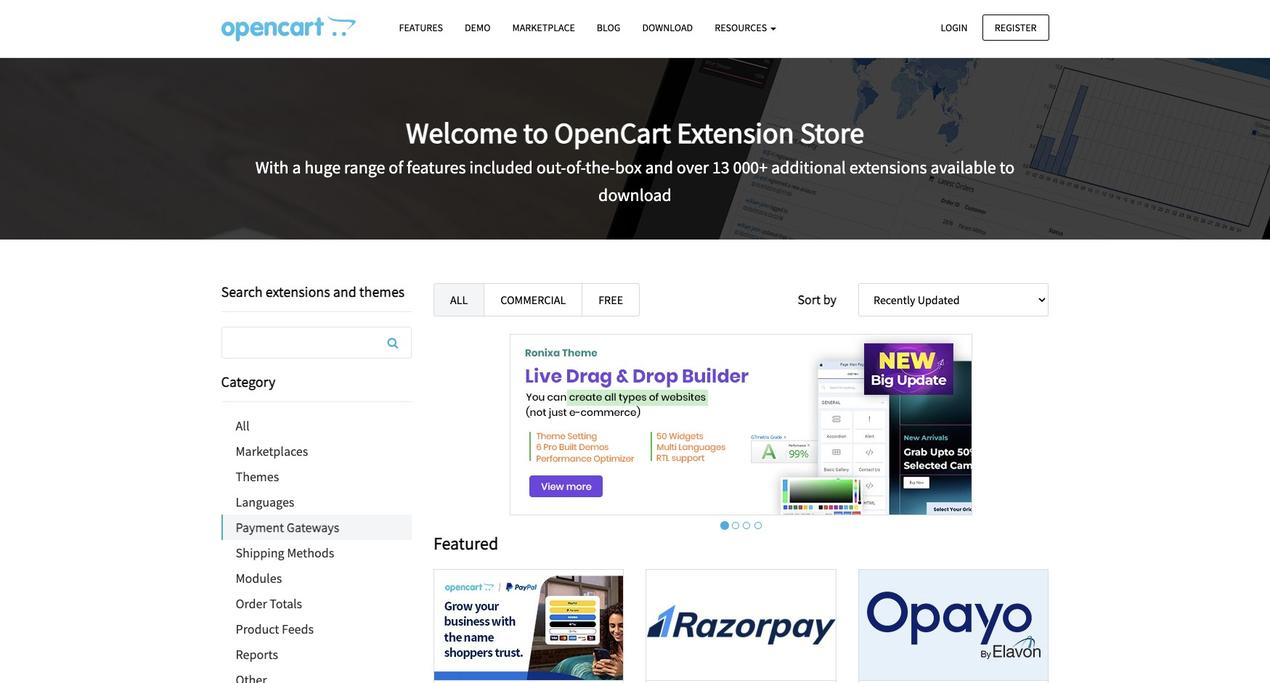 Task type: vqa. For each thing, say whether or not it's contained in the screenshot.
Logout LINK at the right
no



Task type: locate. For each thing, give the bounding box(es) containing it.
gateways
[[287, 520, 340, 536]]

all link for marketplaces
[[221, 413, 412, 439]]

to
[[524, 115, 549, 151], [1000, 156, 1015, 179]]

commercial
[[501, 293, 566, 307]]

totals
[[270, 596, 302, 613]]

features
[[407, 156, 466, 179]]

extensions
[[850, 156, 928, 179], [266, 283, 330, 301]]

languages link
[[221, 490, 412, 515]]

extensions down "store"
[[850, 156, 928, 179]]

free link
[[582, 283, 640, 317]]

login
[[941, 21, 968, 34]]

order totals link
[[221, 592, 412, 617]]

features link
[[388, 15, 454, 41]]

by
[[824, 291, 837, 308]]

download
[[643, 21, 693, 34]]

to right available
[[1000, 156, 1015, 179]]

available
[[931, 156, 997, 179]]

marketplaces
[[236, 443, 308, 460]]

out-
[[537, 156, 567, 179]]

0 vertical spatial and
[[646, 156, 674, 179]]

sort
[[798, 291, 821, 308]]

1 vertical spatial all link
[[221, 413, 412, 439]]

register
[[995, 21, 1037, 34]]

modules link
[[221, 566, 412, 592]]

of
[[389, 156, 404, 179]]

extensions right search
[[266, 283, 330, 301]]

a
[[292, 156, 301, 179]]

themes
[[236, 469, 279, 485]]

all link for commercial
[[434, 283, 485, 317]]

paypal checkout integration image
[[435, 570, 624, 681]]

and
[[646, 156, 674, 179], [333, 283, 357, 301]]

all
[[451, 293, 468, 307], [236, 418, 250, 435]]

demo link
[[454, 15, 502, 41]]

all link
[[434, 283, 485, 317], [221, 413, 412, 439]]

and inside welcome to opencart extension store with a huge range of features included out-of-the-box and over 13 000+ additional extensions available to download
[[646, 156, 674, 179]]

additional
[[772, 156, 847, 179]]

methods
[[287, 545, 334, 562]]

marketplace
[[513, 21, 575, 34]]

and right box
[[646, 156, 674, 179]]

shipping
[[236, 545, 285, 562]]

opencart payment gateways image
[[221, 15, 356, 41]]

opencart
[[555, 115, 672, 151]]

marketplaces link
[[221, 439, 412, 464]]

shipping methods
[[236, 545, 334, 562]]

0 horizontal spatial extensions
[[266, 283, 330, 301]]

0 vertical spatial to
[[524, 115, 549, 151]]

register link
[[983, 14, 1050, 41]]

0 vertical spatial all link
[[434, 283, 485, 317]]

product feeds
[[236, 621, 314, 638]]

extensions inside welcome to opencart extension store with a huge range of features included out-of-the-box and over 13 000+ additional extensions available to download
[[850, 156, 928, 179]]

huge
[[305, 156, 341, 179]]

1 horizontal spatial and
[[646, 156, 674, 179]]

blog link
[[586, 15, 632, 41]]

1 horizontal spatial all link
[[434, 283, 485, 317]]

None text field
[[222, 328, 411, 358]]

0 vertical spatial extensions
[[850, 156, 928, 179]]

0 vertical spatial all
[[451, 293, 468, 307]]

0 horizontal spatial and
[[333, 283, 357, 301]]

13
[[713, 156, 730, 179]]

box
[[616, 156, 642, 179]]

razorpay (opencart 4.x.x) image
[[647, 570, 836, 681]]

and left themes
[[333, 283, 357, 301]]

product feeds link
[[221, 617, 412, 642]]

1 horizontal spatial extensions
[[850, 156, 928, 179]]

download link
[[632, 15, 704, 41]]

payment gateways
[[236, 520, 340, 536]]

0 horizontal spatial all
[[236, 418, 250, 435]]

to up out-
[[524, 115, 549, 151]]

marketplace link
[[502, 15, 586, 41]]

000+
[[734, 156, 768, 179]]

0 horizontal spatial all link
[[221, 413, 412, 439]]

1 vertical spatial all
[[236, 418, 250, 435]]

1 horizontal spatial to
[[1000, 156, 1015, 179]]

search extensions and themes
[[221, 283, 405, 301]]

shipping methods link
[[221, 541, 412, 566]]

feeds
[[282, 621, 314, 638]]

1 horizontal spatial all
[[451, 293, 468, 307]]



Task type: describe. For each thing, give the bounding box(es) containing it.
search image
[[388, 337, 399, 349]]

included
[[470, 156, 533, 179]]

all for marketplaces
[[236, 418, 250, 435]]

1 vertical spatial extensions
[[266, 283, 330, 301]]

resources link
[[704, 15, 788, 41]]

features
[[399, 21, 443, 34]]

ronixa opencart theme builder image
[[510, 334, 973, 516]]

resources
[[715, 21, 770, 34]]

themes
[[360, 283, 405, 301]]

search
[[221, 283, 263, 301]]

payment
[[236, 520, 284, 536]]

of-
[[567, 156, 586, 179]]

order
[[236, 596, 267, 613]]

order totals
[[236, 596, 302, 613]]

commercial link
[[484, 283, 583, 317]]

featured
[[434, 533, 499, 555]]

store
[[801, 115, 865, 151]]

free
[[599, 293, 624, 307]]

welcome to opencart extension store with a huge range of features included out-of-the-box and over 13 000+ additional extensions available to download
[[256, 115, 1015, 206]]

product
[[236, 621, 279, 638]]

category
[[221, 373, 276, 391]]

opayo uk & ireland (formerly sage pay) image
[[860, 570, 1049, 681]]

with
[[256, 156, 289, 179]]

welcome
[[406, 115, 518, 151]]

range
[[344, 156, 386, 179]]

sort by
[[798, 291, 837, 308]]

over
[[677, 156, 709, 179]]

extension
[[677, 115, 795, 151]]

1 vertical spatial to
[[1000, 156, 1015, 179]]

0 horizontal spatial to
[[524, 115, 549, 151]]

demo
[[465, 21, 491, 34]]

payment gateways link
[[223, 515, 412, 541]]

reports link
[[221, 642, 412, 668]]

all for commercial
[[451, 293, 468, 307]]

1 vertical spatial and
[[333, 283, 357, 301]]

the-
[[586, 156, 616, 179]]

download
[[599, 184, 672, 206]]

login link
[[929, 14, 981, 41]]

modules
[[236, 570, 282, 587]]

reports
[[236, 647, 278, 663]]

themes link
[[221, 464, 412, 490]]

blog
[[597, 21, 621, 34]]

languages
[[236, 494, 295, 511]]



